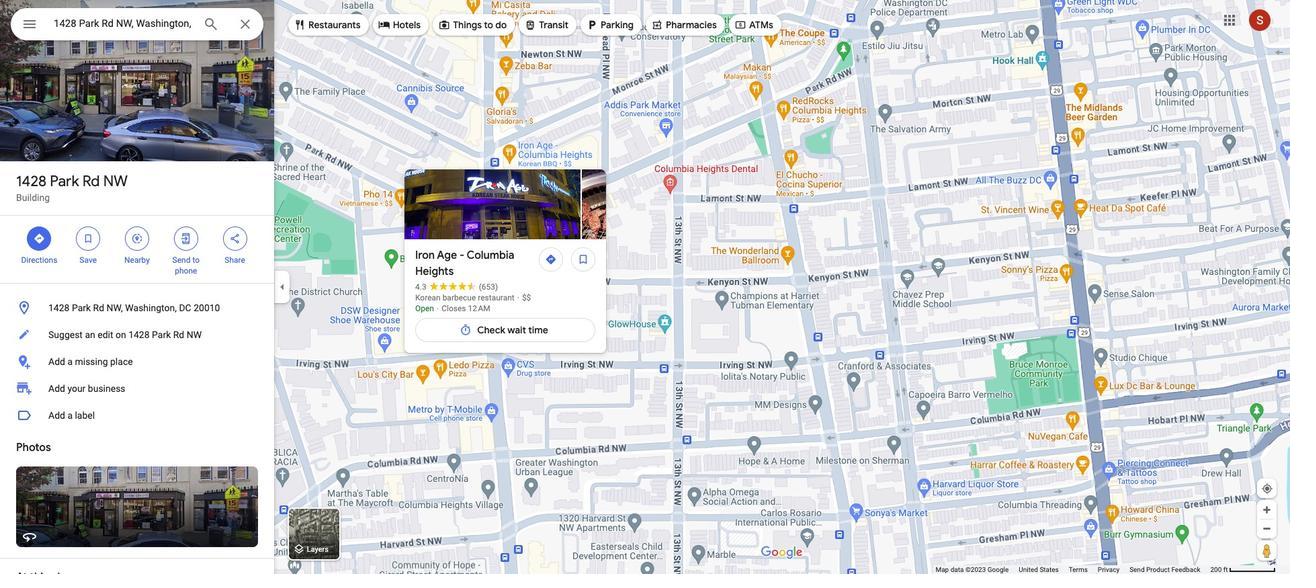 Task type: locate. For each thing, give the bounding box(es) containing it.
1428 inside 1428 park rd nw building
[[16, 172, 46, 191]]

add down "suggest" at the left of the page
[[48, 356, 65, 367]]

0 horizontal spatial to
[[193, 255, 200, 265]]


[[22, 15, 38, 34]]

0 vertical spatial park
[[50, 172, 79, 191]]


[[378, 17, 390, 32]]

add a label button
[[0, 402, 274, 429]]

3 add from the top
[[48, 410, 65, 421]]

check wait time link
[[415, 314, 596, 346]]

ft
[[1224, 566, 1229, 573]]

0 vertical spatial to
[[484, 19, 493, 31]]

footer
[[936, 565, 1211, 574]]

time
[[529, 324, 548, 336]]

add your business
[[48, 383, 125, 394]]

2 vertical spatial rd
[[173, 329, 184, 340]]

add left 'your'
[[48, 383, 65, 394]]


[[180, 231, 192, 246]]

send product feedback button
[[1130, 565, 1201, 574]]

things
[[453, 19, 482, 31]]

rd for nw
[[82, 172, 100, 191]]

nearby
[[124, 255, 150, 265]]

1428 right on
[[128, 329, 150, 340]]

1 vertical spatial add
[[48, 383, 65, 394]]

rd down dc
[[173, 329, 184, 340]]

1 vertical spatial 1428
[[48, 303, 70, 313]]

1 vertical spatial to
[[193, 255, 200, 265]]

12 am
[[468, 304, 491, 313]]

iron age - columbia heights element
[[415, 247, 535, 280]]

pharmacies
[[666, 19, 717, 31]]

1428 park rd nw building
[[16, 172, 128, 203]]

200
[[1211, 566, 1222, 573]]

footer containing map data ©2023 google
[[936, 565, 1211, 574]]

1428 park rd nw, washington, dc 20010
[[48, 303, 220, 313]]

1 horizontal spatial to
[[484, 19, 493, 31]]

1 vertical spatial park
[[72, 303, 91, 313]]

send up phone
[[172, 255, 191, 265]]

rd
[[82, 172, 100, 191], [93, 303, 104, 313], [173, 329, 184, 340]]

to inside send to phone
[[193, 255, 200, 265]]

2 add from the top
[[48, 383, 65, 394]]

0 vertical spatial rd
[[82, 172, 100, 191]]

korean barbecue restaurant · $$ open ⋅ closes 12 am
[[415, 293, 531, 313]]

1 horizontal spatial 1428
[[48, 303, 70, 313]]

send for send product feedback
[[1130, 566, 1145, 573]]

label
[[75, 410, 95, 421]]

edit
[[98, 329, 113, 340]]

terms button
[[1069, 565, 1088, 574]]

None field
[[54, 15, 192, 32]]

1428 up building
[[16, 172, 46, 191]]

2 vertical spatial 1428
[[128, 329, 150, 340]]

1 horizontal spatial nw
[[187, 329, 202, 340]]

feedback
[[1172, 566, 1201, 573]]

0 vertical spatial send
[[172, 255, 191, 265]]

1 horizontal spatial send
[[1130, 566, 1145, 573]]

1 vertical spatial a
[[67, 410, 73, 421]]

4.3 stars 653 reviews image
[[415, 282, 498, 292]]

add for add a label
[[48, 410, 65, 421]]

wait
[[508, 324, 526, 336]]

1428 Park Rd NW, Washington, DC 20010 field
[[11, 8, 264, 40]]

atms
[[750, 19, 774, 31]]

 parking
[[586, 17, 634, 32]]

to up phone
[[193, 255, 200, 265]]

a left missing
[[67, 356, 73, 367]]

2 vertical spatial add
[[48, 410, 65, 421]]

0 vertical spatial add
[[48, 356, 65, 367]]

terms
[[1069, 566, 1088, 573]]

add left label on the left bottom of page
[[48, 410, 65, 421]]

1428
[[16, 172, 46, 191], [48, 303, 70, 313], [128, 329, 150, 340]]

1428 up "suggest" at the left of the page
[[48, 303, 70, 313]]

rd up 
[[82, 172, 100, 191]]

to
[[484, 19, 493, 31], [193, 255, 200, 265]]

business
[[88, 383, 125, 394]]


[[438, 17, 451, 32]]

2 a from the top
[[67, 410, 73, 421]]

google
[[988, 566, 1009, 573]]

1 vertical spatial nw
[[187, 329, 202, 340]]

send product feedback
[[1130, 566, 1201, 573]]

iron age - columbia heights tooltip
[[405, 169, 1291, 353]]

zoom in image
[[1262, 505, 1273, 515]]

park inside 1428 park rd nw building
[[50, 172, 79, 191]]

4.3
[[415, 282, 427, 292]]

building
[[16, 192, 50, 203]]

send inside "button"
[[1130, 566, 1145, 573]]

google account: sheryl atherton  
(sheryl.atherton@adept.ai) image
[[1250, 9, 1271, 31]]

check wait time
[[477, 324, 548, 336]]

check
[[477, 324, 506, 336]]

do
[[496, 19, 507, 31]]

 hotels
[[378, 17, 421, 32]]

missing
[[75, 356, 108, 367]]

a left label on the left bottom of page
[[67, 410, 73, 421]]


[[651, 17, 663, 32]]

park
[[50, 172, 79, 191], [72, 303, 91, 313], [152, 329, 171, 340]]

dc
[[179, 303, 191, 313]]

1 vertical spatial send
[[1130, 566, 1145, 573]]

send left product
[[1130, 566, 1145, 573]]

send inside send to phone
[[172, 255, 191, 265]]

0 horizontal spatial nw
[[103, 172, 128, 191]]

united states button
[[1019, 565, 1059, 574]]

add for add a missing place
[[48, 356, 65, 367]]

1 add from the top
[[48, 356, 65, 367]]

nw inside button
[[187, 329, 202, 340]]

0 horizontal spatial 1428
[[16, 172, 46, 191]]

1 a from the top
[[67, 356, 73, 367]]

open
[[415, 304, 434, 313]]


[[525, 17, 537, 32]]


[[229, 231, 241, 246]]

rd inside 1428 park rd nw building
[[82, 172, 100, 191]]

parking
[[601, 19, 634, 31]]

rd left nw,
[[93, 303, 104, 313]]

2 vertical spatial park
[[152, 329, 171, 340]]

show your location image
[[1262, 483, 1274, 495]]

suggest
[[48, 329, 83, 340]]

suggest an edit on 1428 park rd nw
[[48, 329, 202, 340]]

0 horizontal spatial send
[[172, 255, 191, 265]]

states
[[1040, 566, 1059, 573]]

washington,
[[125, 303, 177, 313]]

phone
[[175, 266, 197, 276]]

1 vertical spatial rd
[[93, 303, 104, 313]]

$$
[[522, 293, 531, 303]]

your
[[67, 383, 86, 394]]

0 vertical spatial a
[[67, 356, 73, 367]]

to left do
[[484, 19, 493, 31]]

0 vertical spatial 1428
[[16, 172, 46, 191]]

0 vertical spatial nw
[[103, 172, 128, 191]]

on
[[116, 329, 126, 340]]

add for add your business
[[48, 383, 65, 394]]

directions image
[[545, 253, 557, 266]]

show street view coverage image
[[1258, 540, 1277, 561]]

iron age - columbia heights
[[415, 249, 515, 278]]



Task type: describe. For each thing, give the bounding box(es) containing it.
columbia
[[467, 249, 515, 262]]

200 ft
[[1211, 566, 1229, 573]]

send for send to phone
[[172, 255, 191, 265]]

restaurant
[[478, 293, 515, 303]]

add your business link
[[0, 375, 274, 402]]

privacy button
[[1098, 565, 1120, 574]]

hotels
[[393, 19, 421, 31]]


[[735, 17, 747, 32]]

privacy
[[1098, 566, 1120, 573]]


[[586, 17, 598, 32]]

share
[[225, 255, 245, 265]]

zoom out image
[[1262, 524, 1273, 534]]

©2023
[[966, 566, 986, 573]]

a for label
[[67, 410, 73, 421]]

closes
[[442, 304, 466, 313]]


[[294, 17, 306, 32]]

 things to do
[[438, 17, 507, 32]]

photos
[[16, 441, 51, 454]]

transit
[[539, 19, 569, 31]]

iron
[[415, 249, 435, 262]]

collapse side panel image
[[275, 280, 290, 294]]

check wait time image
[[460, 324, 472, 336]]

$$ element
[[522, 293, 531, 303]]

map
[[936, 566, 949, 573]]

nw,
[[107, 303, 123, 313]]

restaurants
[[309, 19, 361, 31]]

 restaurants
[[294, 17, 361, 32]]

place
[[110, 356, 133, 367]]

add a label
[[48, 410, 95, 421]]

park for nw,
[[72, 303, 91, 313]]

(653)
[[479, 282, 498, 292]]


[[131, 231, 143, 246]]

product
[[1147, 566, 1170, 573]]

save image
[[577, 253, 590, 266]]

1428 park rd nw main content
[[0, 0, 274, 574]]

20010
[[194, 303, 220, 313]]

video image
[[582, 169, 758, 239]]

nw inside 1428 park rd nw building
[[103, 172, 128, 191]]

1428 park rd nw, washington, dc 20010 button
[[0, 294, 274, 321]]


[[82, 231, 94, 246]]

none field inside 1428 park rd nw, washington, dc 20010 field
[[54, 15, 192, 32]]

 atms
[[735, 17, 774, 32]]

data
[[951, 566, 964, 573]]

korean barbecue restaurant element
[[415, 293, 515, 303]]

park for nw
[[50, 172, 79, 191]]

actions for 1428 park rd nw region
[[0, 216, 274, 283]]

 button
[[11, 8, 48, 43]]


[[33, 231, 45, 246]]

send to phone
[[172, 255, 200, 276]]

barbecue
[[443, 293, 476, 303]]

 pharmacies
[[651, 17, 717, 32]]

-
[[460, 249, 465, 262]]

map data ©2023 google
[[936, 566, 1009, 573]]

add a missing place
[[48, 356, 133, 367]]

heights
[[415, 265, 454, 278]]

save
[[80, 255, 97, 265]]

korean
[[415, 293, 441, 303]]

layers
[[307, 545, 329, 554]]

to inside  things to do
[[484, 19, 493, 31]]

age
[[437, 249, 457, 262]]

rd for nw,
[[93, 303, 104, 313]]

⋅
[[436, 304, 440, 313]]

directions
[[21, 255, 57, 265]]

a for missing
[[67, 356, 73, 367]]

1428 for nw
[[16, 172, 46, 191]]

photo image
[[405, 169, 581, 239]]

an
[[85, 329, 95, 340]]

1428 for nw,
[[48, 303, 70, 313]]

 transit
[[525, 17, 569, 32]]

·
[[517, 293, 520, 303]]

 search field
[[11, 8, 264, 43]]

add a missing place button
[[0, 348, 274, 375]]

united states
[[1019, 566, 1059, 573]]

2 horizontal spatial 1428
[[128, 329, 150, 340]]

footer inside google maps element
[[936, 565, 1211, 574]]

suggest an edit on 1428 park rd nw button
[[0, 321, 274, 348]]

google maps element
[[0, 0, 1291, 574]]

united
[[1019, 566, 1039, 573]]



Task type: vqa. For each thing, say whether or not it's contained in the screenshot.
"Photos" on the left bottom
yes



